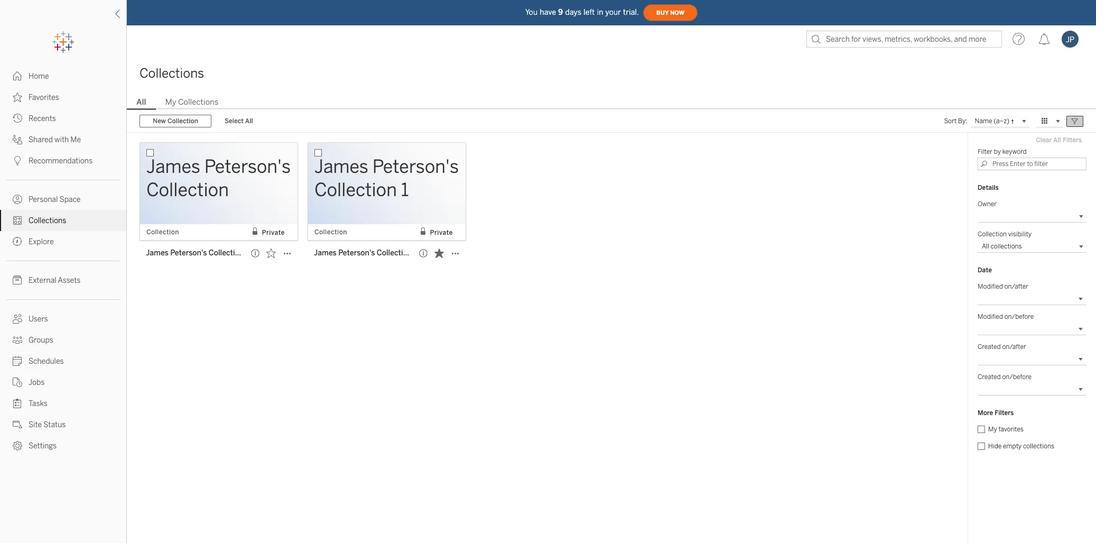 Task type: describe. For each thing, give the bounding box(es) containing it.
by text only_f5he34f image for groups
[[13, 335, 22, 345]]

home link
[[0, 66, 126, 87]]

by:
[[959, 117, 968, 125]]

filter
[[978, 148, 993, 155]]

external
[[29, 276, 56, 285]]

9
[[559, 8, 563, 17]]

favorites link
[[0, 87, 126, 108]]

on/before for modified on/before
[[1005, 313, 1035, 320]]

clear all filters
[[1037, 136, 1082, 144]]

now
[[671, 9, 685, 16]]

on/after for modified on/after
[[1005, 283, 1029, 290]]

assets
[[58, 276, 81, 285]]

hide
[[989, 443, 1002, 450]]

modified on/before
[[978, 313, 1035, 320]]

james peterson's collection 1
[[314, 249, 417, 258]]

jobs link
[[0, 372, 126, 393]]

0 vertical spatial collections
[[140, 66, 204, 81]]

by text only_f5he34f image for explore
[[13, 237, 22, 246]]

Modified on/before text field
[[978, 323, 1087, 335]]

by text only_f5he34f image for favorites
[[13, 93, 22, 102]]

select all
[[225, 117, 253, 125]]

details
[[978, 184, 999, 191]]

sub-spaces tab list
[[127, 96, 1097, 110]]

my collections
[[165, 97, 219, 107]]

james for james peterson's collection
[[146, 249, 169, 258]]

days
[[566, 8, 582, 17]]

new collection
[[153, 117, 198, 125]]

favorites
[[999, 426, 1024, 433]]

you
[[526, 8, 538, 17]]

recents link
[[0, 108, 126, 129]]

users
[[29, 315, 48, 324]]

by
[[995, 148, 1002, 155]]

on/before for created on/before
[[1003, 373, 1032, 381]]

my for my favorites
[[989, 426, 998, 433]]

explore
[[29, 237, 54, 246]]

filter by keyword
[[978, 148, 1027, 155]]

tasks
[[29, 399, 48, 408]]

tasks link
[[0, 393, 126, 414]]

collections inside main navigation. press the up and down arrow keys to access links. element
[[29, 216, 66, 225]]

personal
[[29, 195, 58, 204]]

favorites
[[29, 93, 59, 102]]

trial.
[[624, 8, 639, 17]]

site
[[29, 420, 42, 429]]

(a–z)
[[994, 117, 1010, 124]]

collection inside new collection button
[[168, 117, 198, 125]]

collection visibility
[[978, 231, 1032, 238]]

new collection button
[[140, 115, 212, 127]]

site status
[[29, 420, 66, 429]]

james for james peterson's collection 1
[[314, 249, 337, 258]]

collections main content
[[127, 53, 1097, 543]]

Search for views, metrics, workbooks, and more text field
[[807, 31, 1003, 48]]

name (a–z)
[[975, 117, 1010, 124]]

created for created on/before
[[978, 373, 1001, 381]]

modified for modified on/after
[[978, 283, 1004, 290]]

collections link
[[0, 210, 126, 231]]

all collections
[[983, 243, 1023, 250]]

by text only_f5he34f image for home
[[13, 71, 22, 81]]

explore link
[[0, 231, 126, 252]]

select all button
[[218, 115, 260, 127]]

Created on/after text field
[[978, 353, 1087, 365]]

collections inside sub-spaces 'tab list'
[[178, 97, 219, 107]]

schedules
[[29, 357, 64, 366]]

peterson's for james peterson's collection 1
[[339, 249, 375, 258]]

settings
[[29, 442, 57, 451]]

personal space
[[29, 195, 81, 204]]

by text only_f5he34f image for recents
[[13, 114, 22, 123]]

by text only_f5he34f image for settings
[[13, 441, 22, 451]]

created on/after
[[978, 343, 1027, 351]]

clear all filters button
[[1032, 134, 1087, 146]]

visibility
[[1009, 231, 1032, 238]]

buy now
[[657, 9, 685, 16]]

by text only_f5he34f image for personal space
[[13, 195, 22, 204]]

personal space link
[[0, 189, 126, 210]]

your
[[606, 8, 621, 17]]

james peterson's collection
[[146, 249, 244, 258]]

all inside button
[[1054, 136, 1062, 144]]

by text only_f5he34f image for users
[[13, 314, 22, 324]]

home
[[29, 72, 49, 81]]



Task type: vqa. For each thing, say whether or not it's contained in the screenshot.
by text only_f5he34f icon in the Favorites link
no



Task type: locate. For each thing, give the bounding box(es) containing it.
on/before
[[1005, 313, 1035, 320], [1003, 373, 1032, 381]]

created for created on/after
[[978, 343, 1001, 351]]

more filters
[[978, 409, 1014, 417]]

1 vertical spatial on/after
[[1003, 343, 1027, 351]]

external assets
[[29, 276, 81, 285]]

my
[[165, 97, 176, 107], [989, 426, 998, 433]]

6 by text only_f5he34f image from the top
[[13, 276, 22, 285]]

0 horizontal spatial peterson's
[[170, 249, 207, 258]]

1 horizontal spatial my
[[989, 426, 998, 433]]

1 vertical spatial on/before
[[1003, 373, 1032, 381]]

buy
[[657, 9, 669, 16]]

collections down collection visibility
[[991, 243, 1023, 250]]

by text only_f5he34f image inside users link
[[13, 314, 22, 324]]

by text only_f5he34f image inside favorites link
[[13, 93, 22, 102]]

by text only_f5he34f image left tasks on the bottom left of page
[[13, 399, 22, 408]]

7 by text only_f5he34f image from the top
[[13, 335, 22, 345]]

by text only_f5he34f image inside "explore" link
[[13, 237, 22, 246]]

9 by text only_f5he34f image from the top
[[13, 378, 22, 387]]

main navigation. press the up and down arrow keys to access links. element
[[0, 66, 126, 456]]

on/after
[[1005, 283, 1029, 290], [1003, 343, 1027, 351]]

by text only_f5he34f image for tasks
[[13, 399, 22, 408]]

1 horizontal spatial peterson's
[[339, 249, 375, 258]]

all inside button
[[245, 117, 253, 125]]

all up new collection button at the top of page
[[136, 97, 146, 107]]

have
[[540, 8, 556, 17]]

1 james from the left
[[146, 249, 169, 258]]

on/after for created on/after
[[1003, 343, 1027, 351]]

schedules link
[[0, 351, 126, 372]]

1 vertical spatial collections
[[1024, 443, 1055, 450]]

1 created from the top
[[978, 343, 1001, 351]]

4 by text only_f5he34f image from the top
[[13, 314, 22, 324]]

0 vertical spatial created
[[978, 343, 1001, 351]]

all down collection visibility
[[983, 243, 990, 250]]

my inside sub-spaces 'tab list'
[[165, 97, 176, 107]]

by text only_f5he34f image left site
[[13, 420, 22, 429]]

0 vertical spatial filters
[[1063, 136, 1082, 144]]

jobs
[[29, 378, 45, 387]]

1 modified from the top
[[978, 283, 1004, 290]]

filters right clear
[[1063, 136, 1082, 144]]

1 horizontal spatial collections
[[1024, 443, 1055, 450]]

1 peterson's from the left
[[170, 249, 207, 258]]

my down the more filters
[[989, 426, 998, 433]]

shared
[[29, 135, 53, 144]]

modified up 'created on/after'
[[978, 313, 1004, 320]]

Filter by keyword text field
[[978, 158, 1087, 170]]

all inside sub-spaces 'tab list'
[[136, 97, 146, 107]]

modified
[[978, 283, 1004, 290], [978, 313, 1004, 320]]

1 vertical spatial filters
[[995, 409, 1014, 417]]

10 by text only_f5he34f image from the top
[[13, 399, 22, 408]]

0 vertical spatial collections
[[991, 243, 1023, 250]]

by text only_f5he34f image inside site status link
[[13, 420, 22, 429]]

0 horizontal spatial james
[[146, 249, 169, 258]]

by text only_f5he34f image inside external assets link
[[13, 276, 22, 285]]

by text only_f5he34f image left recents
[[13, 114, 22, 123]]

created up "created on/before"
[[978, 343, 1001, 351]]

2 vertical spatial collections
[[29, 216, 66, 225]]

by text only_f5he34f image inside shared with me link
[[13, 135, 22, 144]]

my up new collection
[[165, 97, 176, 107]]

created down 'created on/after'
[[978, 373, 1001, 381]]

sort
[[945, 117, 957, 125]]

on/before up created on/before text box
[[1003, 373, 1032, 381]]

filters
[[1063, 136, 1082, 144], [995, 409, 1014, 417]]

0 vertical spatial on/before
[[1005, 313, 1035, 320]]

1 horizontal spatial filters
[[1063, 136, 1082, 144]]

by text only_f5he34f image left the home
[[13, 71, 22, 81]]

modified on/after
[[978, 283, 1029, 290]]

recommendations link
[[0, 150, 126, 171]]

3 by text only_f5he34f image from the top
[[13, 216, 22, 225]]

by text only_f5he34f image left external
[[13, 276, 22, 285]]

by text only_f5he34f image
[[13, 71, 22, 81], [13, 93, 22, 102], [13, 156, 22, 166], [13, 195, 22, 204], [13, 237, 22, 246], [13, 276, 22, 285], [13, 335, 22, 345], [13, 356, 22, 366], [13, 378, 22, 387], [13, 399, 22, 408]]

by text only_f5he34f image left schedules in the bottom left of the page
[[13, 356, 22, 366]]

3 by text only_f5he34f image from the top
[[13, 156, 22, 166]]

groups link
[[0, 329, 126, 351]]

by text only_f5he34f image left 'groups'
[[13, 335, 22, 345]]

name
[[975, 117, 993, 124]]

by text only_f5he34f image inside recents link
[[13, 114, 22, 123]]

by text only_f5he34f image inside settings link
[[13, 441, 22, 451]]

all right clear
[[1054, 136, 1062, 144]]

6 by text only_f5he34f image from the top
[[13, 441, 22, 451]]

5 by text only_f5he34f image from the top
[[13, 420, 22, 429]]

1
[[414, 249, 417, 258]]

shared with me link
[[0, 129, 126, 150]]

by text only_f5he34f image inside the jobs link
[[13, 378, 22, 387]]

all collections button
[[978, 240, 1087, 253]]

with
[[55, 135, 69, 144]]

by text only_f5he34f image for site status
[[13, 420, 22, 429]]

navigation panel element
[[0, 32, 126, 456]]

2 peterson's from the left
[[339, 249, 375, 258]]

by text only_f5he34f image left settings
[[13, 441, 22, 451]]

sort by:
[[945, 117, 968, 125]]

by text only_f5he34f image for shared with me
[[13, 135, 22, 144]]

created
[[978, 343, 1001, 351], [978, 373, 1001, 381]]

0 vertical spatial modified
[[978, 283, 1004, 290]]

all right select
[[245, 117, 253, 125]]

1 by text only_f5he34f image from the top
[[13, 71, 22, 81]]

external assets link
[[0, 270, 126, 291]]

by text only_f5he34f image inside "collections" link
[[13, 216, 22, 225]]

on/before up modified on/before text field at bottom right
[[1005, 313, 1035, 320]]

owner
[[978, 200, 997, 208]]

by text only_f5he34f image left users
[[13, 314, 22, 324]]

0 vertical spatial my
[[165, 97, 176, 107]]

modified for modified on/before
[[978, 313, 1004, 320]]

0 horizontal spatial collections
[[991, 243, 1023, 250]]

Created on/before text field
[[978, 383, 1087, 396]]

collections
[[991, 243, 1023, 250], [1024, 443, 1055, 450]]

you have 9 days left in your trial.
[[526, 8, 639, 17]]

collections down the personal
[[29, 216, 66, 225]]

groups
[[29, 336, 53, 345]]

navigation
[[127, 94, 1097, 110]]

all inside "dropdown button"
[[983, 243, 990, 250]]

select
[[225, 117, 244, 125]]

all
[[136, 97, 146, 107], [245, 117, 253, 125], [1054, 136, 1062, 144], [983, 243, 990, 250]]

Modified on/after text field
[[978, 292, 1087, 305]]

users link
[[0, 308, 126, 329]]

collections up my collections
[[140, 66, 204, 81]]

5 by text only_f5he34f image from the top
[[13, 237, 22, 246]]

recommendations
[[29, 157, 93, 166]]

0 horizontal spatial my
[[165, 97, 176, 107]]

by text only_f5he34f image inside 'home' link
[[13, 71, 22, 81]]

by text only_f5he34f image inside schedules link
[[13, 356, 22, 366]]

by text only_f5he34f image for external assets
[[13, 276, 22, 285]]

by text only_f5he34f image for collections
[[13, 216, 22, 225]]

1 horizontal spatial james
[[314, 249, 337, 258]]

created on/before
[[978, 373, 1032, 381]]

peterson's
[[170, 249, 207, 258], [339, 249, 375, 258]]

grid view image
[[1041, 116, 1050, 126]]

2 modified from the top
[[978, 313, 1004, 320]]

shared with me
[[29, 135, 81, 144]]

my favorites
[[989, 426, 1024, 433]]

collections up new collection button at the top of page
[[178, 97, 219, 107]]

by text only_f5he34f image inside personal space link
[[13, 195, 22, 204]]

1 vertical spatial modified
[[978, 313, 1004, 320]]

2 by text only_f5he34f image from the top
[[13, 135, 22, 144]]

collection
[[168, 117, 198, 125], [978, 231, 1007, 238], [209, 249, 244, 258], [377, 249, 412, 258]]

collections
[[140, 66, 204, 81], [178, 97, 219, 107], [29, 216, 66, 225]]

by text only_f5he34f image left shared
[[13, 135, 22, 144]]

settings link
[[0, 435, 126, 456]]

8 by text only_f5he34f image from the top
[[13, 356, 22, 366]]

by text only_f5he34f image for recommendations
[[13, 156, 22, 166]]

space
[[60, 195, 81, 204]]

4 by text only_f5he34f image from the top
[[13, 195, 22, 204]]

1 vertical spatial my
[[989, 426, 998, 433]]

by text only_f5he34f image left jobs
[[13, 378, 22, 387]]

empty
[[1004, 443, 1022, 450]]

modified down 'date'
[[978, 283, 1004, 290]]

by text only_f5he34f image inside groups link
[[13, 335, 22, 345]]

site status link
[[0, 414, 126, 435]]

james
[[146, 249, 169, 258], [314, 249, 337, 258]]

on/after up created on/after text field at right
[[1003, 343, 1027, 351]]

peterson's for james peterson's collection
[[170, 249, 207, 258]]

recents
[[29, 114, 56, 123]]

buy now button
[[644, 4, 698, 21]]

collections right the empty
[[1024, 443, 1055, 450]]

by text only_f5he34f image left 'recommendations'
[[13, 156, 22, 166]]

new
[[153, 117, 166, 125]]

navigation containing all
[[127, 94, 1097, 110]]

my for my collections
[[165, 97, 176, 107]]

in
[[597, 8, 604, 17]]

by text only_f5he34f image left favorites
[[13, 93, 22, 102]]

2 james from the left
[[314, 249, 337, 258]]

0 vertical spatial on/after
[[1005, 283, 1029, 290]]

name (a–z) button
[[971, 115, 1030, 127]]

clear
[[1037, 136, 1053, 144]]

by text only_f5he34f image
[[13, 114, 22, 123], [13, 135, 22, 144], [13, 216, 22, 225], [13, 314, 22, 324], [13, 420, 22, 429], [13, 441, 22, 451]]

2 created from the top
[[978, 373, 1001, 381]]

hide empty collections
[[989, 443, 1055, 450]]

by text only_f5he34f image inside tasks "link"
[[13, 399, 22, 408]]

on/after up modified on/after text field
[[1005, 283, 1029, 290]]

by text only_f5he34f image inside recommendations link
[[13, 156, 22, 166]]

2 by text only_f5he34f image from the top
[[13, 93, 22, 102]]

filters up my favorites
[[995, 409, 1014, 417]]

by text only_f5he34f image for schedules
[[13, 356, 22, 366]]

me
[[71, 135, 81, 144]]

date
[[978, 267, 993, 274]]

left
[[584, 8, 595, 17]]

keyword
[[1003, 148, 1027, 155]]

by text only_f5he34f image left 'explore'
[[13, 237, 22, 246]]

1 vertical spatial collections
[[178, 97, 219, 107]]

status
[[43, 420, 66, 429]]

by text only_f5he34f image up "explore" link
[[13, 216, 22, 225]]

by text only_f5he34f image left the personal
[[13, 195, 22, 204]]

0 horizontal spatial filters
[[995, 409, 1014, 417]]

more
[[978, 409, 994, 417]]

1 by text only_f5he34f image from the top
[[13, 114, 22, 123]]

filters inside button
[[1063, 136, 1082, 144]]

1 vertical spatial created
[[978, 373, 1001, 381]]

by text only_f5he34f image for jobs
[[13, 378, 22, 387]]

collections inside "dropdown button"
[[991, 243, 1023, 250]]



